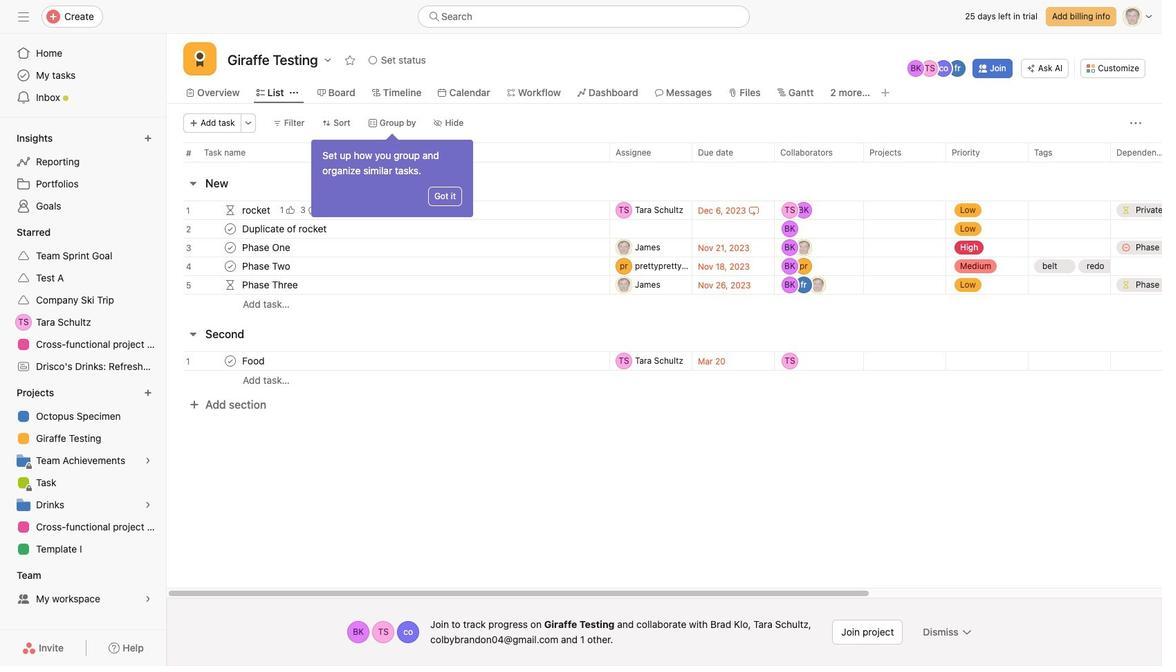 Task type: vqa. For each thing, say whether or not it's contained in the screenshot.
SCHEDULE KICKOFF MEETING CELL Mark complete icon
no



Task type: locate. For each thing, give the bounding box(es) containing it.
list box
[[418, 6, 750, 28]]

0 horizontal spatial more actions image
[[244, 119, 252, 127]]

Task name text field
[[239, 222, 331, 236], [239, 241, 294, 255], [239, 259, 294, 273]]

mark complete checkbox for phase one cell on the top of page
[[222, 239, 239, 256]]

mark complete checkbox inside duplicate of rocket cell
[[222, 221, 239, 237]]

0 vertical spatial mark complete checkbox
[[222, 221, 239, 237]]

mark complete image inside duplicate of rocket cell
[[222, 221, 239, 237]]

dependencies image
[[222, 202, 239, 219], [222, 277, 239, 293]]

mark complete image
[[222, 221, 239, 237], [222, 258, 239, 275]]

collapse task list for this group image for the header new tree grid
[[187, 178, 199, 189]]

3 task name text field from the top
[[239, 259, 294, 273]]

task name text field inside "food" cell
[[239, 354, 269, 368]]

mark complete image inside phase one cell
[[222, 239, 239, 256]]

collapse task list for this group image
[[187, 178, 199, 189], [187, 329, 199, 340]]

dependencies image up mark complete checkbox
[[222, 202, 239, 219]]

1 mark complete checkbox from the top
[[222, 221, 239, 237]]

mark complete checkbox inside phase one cell
[[222, 239, 239, 256]]

task name text field inside phase three cell
[[239, 278, 302, 292]]

mark complete checkbox inside "food" cell
[[222, 353, 239, 369]]

mark complete image inside phase two cell
[[222, 258, 239, 275]]

new project or portfolio image
[[144, 389, 152, 397]]

2 task name text field from the top
[[239, 278, 302, 292]]

task name text field for "header second" tree grid
[[239, 354, 269, 368]]

1 dependencies image from the top
[[222, 202, 239, 219]]

task name text field inside rocket cell
[[239, 203, 274, 217]]

2 mark complete checkbox from the top
[[222, 239, 239, 256]]

task name text field inside duplicate of rocket cell
[[239, 222, 331, 236]]

Task name text field
[[239, 203, 274, 217], [239, 278, 302, 292], [239, 354, 269, 368]]

dependencies image down mark complete checkbox
[[222, 277, 239, 293]]

0 vertical spatial task name text field
[[239, 203, 274, 217]]

tags for phase three cell
[[1028, 275, 1111, 295]]

2 mark complete image from the top
[[222, 258, 239, 275]]

dependencies image inside rocket cell
[[222, 202, 239, 219]]

Mark complete checkbox
[[222, 221, 239, 237], [222, 239, 239, 256], [222, 353, 239, 369]]

2 task name text field from the top
[[239, 241, 294, 255]]

1 mark complete image from the top
[[222, 221, 239, 237]]

phase two cell
[[167, 257, 609, 276]]

header second tree grid
[[167, 347, 1162, 389]]

insights element
[[0, 126, 166, 220]]

you've reached the maximum number of tabs. remove a tab to add a new one. image
[[880, 87, 891, 98]]

3 task name text field from the top
[[239, 354, 269, 368]]

1 vertical spatial task name text field
[[239, 278, 302, 292]]

tooltip
[[311, 136, 473, 217]]

task name text field inside phase two cell
[[239, 259, 294, 273]]

dependencies image inside phase three cell
[[222, 277, 239, 293]]

more actions image
[[1130, 118, 1141, 129], [244, 119, 252, 127]]

mark complete image
[[222, 239, 239, 256], [222, 353, 239, 369]]

mark complete image inside "food" cell
[[222, 353, 239, 369]]

1 like. click to like this task image
[[287, 206, 295, 214]]

1 vertical spatial mark complete checkbox
[[222, 239, 239, 256]]

mark complete image for mark complete option in "food" cell
[[222, 353, 239, 369]]

1 mark complete image from the top
[[222, 239, 239, 256]]

see details, my workspace image
[[144, 595, 152, 603]]

header new tree grid
[[167, 196, 1162, 313]]

1 vertical spatial task name text field
[[239, 241, 294, 255]]

0 vertical spatial mark complete image
[[222, 221, 239, 237]]

task name text field inside phase one cell
[[239, 241, 294, 255]]

1 vertical spatial mark complete image
[[222, 353, 239, 369]]

linked projects for rocket cell
[[863, 201, 946, 220]]

1 task name text field from the top
[[239, 222, 331, 236]]

1 collapse task list for this group image from the top
[[187, 178, 199, 189]]

row
[[167, 142, 1162, 168], [183, 161, 1162, 163], [167, 196, 1162, 224], [167, 215, 1162, 243], [167, 234, 1162, 261], [167, 252, 1162, 280], [167, 271, 1162, 299], [167, 294, 1162, 313], [167, 347, 1162, 375], [167, 370, 1162, 389]]

2 mark complete image from the top
[[222, 353, 239, 369]]

0 vertical spatial task name text field
[[239, 222, 331, 236]]

phase one cell
[[167, 238, 609, 257]]

0 vertical spatial mark complete image
[[222, 239, 239, 256]]

1 vertical spatial collapse task list for this group image
[[187, 329, 199, 340]]

mark complete checkbox for duplicate of rocket cell on the top
[[222, 221, 239, 237]]

1 task name text field from the top
[[239, 203, 274, 217]]

mark complete image for mark complete checkbox
[[222, 258, 239, 275]]

global element
[[0, 34, 166, 117]]

mark complete checkbox for "food" cell
[[222, 353, 239, 369]]

0 vertical spatial collapse task list for this group image
[[187, 178, 199, 189]]

1 vertical spatial dependencies image
[[222, 277, 239, 293]]

2 collapse task list for this group image from the top
[[187, 329, 199, 340]]

0 vertical spatial dependencies image
[[222, 202, 239, 219]]

linked projects for duplicate of rocket cell
[[863, 219, 946, 239]]

dependencies image for task name text box in phase three cell
[[222, 277, 239, 293]]

2 dependencies image from the top
[[222, 277, 239, 293]]

2 vertical spatial task name text field
[[239, 259, 294, 273]]

2 vertical spatial mark complete checkbox
[[222, 353, 239, 369]]

2 vertical spatial task name text field
[[239, 354, 269, 368]]

3 mark complete checkbox from the top
[[222, 353, 239, 369]]

1 vertical spatial mark complete image
[[222, 258, 239, 275]]



Task type: describe. For each thing, give the bounding box(es) containing it.
see details, drinks image
[[144, 501, 152, 509]]

task name text field for mark complete icon inside duplicate of rocket cell
[[239, 222, 331, 236]]

mark complete image for mark complete option in phase one cell
[[222, 239, 239, 256]]

task name text field for mark complete icon in phase two cell
[[239, 259, 294, 273]]

add to starred image
[[344, 55, 355, 66]]

1 horizontal spatial more actions image
[[1130, 118, 1141, 129]]

collapse task list for this group image for "header second" tree grid
[[187, 329, 199, 340]]

ribbon image
[[192, 50, 208, 67]]

tab actions image
[[290, 89, 298, 97]]

new insights image
[[144, 134, 152, 142]]

more actions image
[[961, 627, 972, 638]]

rocket cell
[[167, 201, 609, 220]]

task name text field for mark complete image inside phase one cell
[[239, 241, 294, 255]]

linked projects for phase three cell
[[863, 275, 946, 295]]

projects element
[[0, 380, 166, 563]]

dependencies image for task name text box within rocket cell
[[222, 202, 239, 219]]

hide sidebar image
[[18, 11, 29, 22]]

phase three cell
[[167, 275, 609, 295]]

food cell
[[167, 351, 609, 371]]

duplicate of rocket cell
[[167, 219, 609, 239]]

starred element
[[0, 220, 166, 380]]

tags for duplicate of rocket cell
[[1028, 219, 1111, 239]]

3 comments image
[[308, 206, 317, 214]]

see details, team achievements image
[[144, 457, 152, 465]]

mark complete image for mark complete option inside duplicate of rocket cell
[[222, 221, 239, 237]]

task name text field for the header new tree grid
[[239, 203, 274, 217]]

Mark complete checkbox
[[222, 258, 239, 275]]

teams element
[[0, 563, 166, 613]]

tags for rocket cell
[[1028, 201, 1111, 220]]



